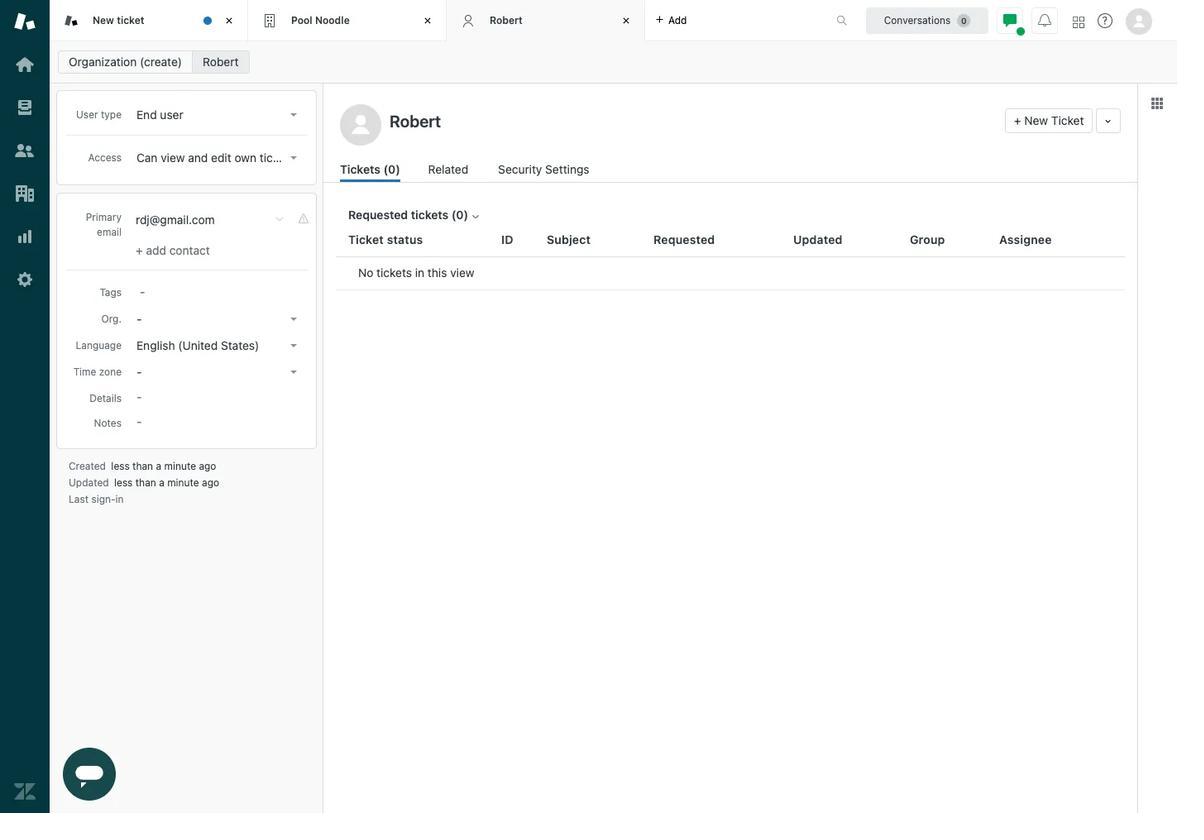 Task type: vqa. For each thing, say whether or not it's contained in the screenshot.
second Close image from the left
yes



Task type: locate. For each thing, give the bounding box(es) containing it.
2 - from the top
[[136, 365, 142, 379]]

get help image
[[1098, 13, 1113, 28]]

1 vertical spatial a
[[159, 476, 164, 489]]

0 vertical spatial requested
[[348, 208, 408, 222]]

tickets
[[340, 162, 380, 176]]

view inside button
[[161, 151, 185, 165]]

security
[[498, 162, 542, 176]]

-
[[136, 312, 142, 326], [136, 365, 142, 379]]

in left this
[[415, 266, 424, 280]]

robert inside tab
[[490, 14, 523, 26]]

new ticket tab
[[50, 0, 248, 41]]

add up secondary element
[[668, 14, 687, 26]]

tickets inside button
[[260, 151, 295, 165]]

time zone
[[73, 366, 122, 378]]

updated inside grid
[[793, 232, 843, 246]]

1 vertical spatial new
[[1024, 113, 1048, 127]]

- button down 'english (united states)' button
[[132, 361, 304, 384]]

arrow down image inside 'english (united states)' button
[[290, 344, 297, 347]]

button displays agent's chat status as online. image
[[1003, 14, 1017, 27]]

1 arrow down image from the top
[[290, 113, 297, 117]]

tickets right no at the top of the page
[[376, 266, 412, 280]]

0 vertical spatial less
[[111, 460, 130, 472]]

1 vertical spatial updated
[[69, 476, 109, 489]]

0 vertical spatial arrow down image
[[290, 113, 297, 117]]

2 arrow down image from the top
[[290, 156, 297, 160]]

only
[[298, 151, 321, 165]]

english
[[136, 338, 175, 352]]

settings
[[545, 162, 589, 176]]

time
[[73, 366, 96, 378]]

apps image
[[1151, 97, 1164, 110]]

1 vertical spatial ticket
[[348, 232, 384, 246]]

details
[[89, 392, 122, 404]]

notifications image
[[1038, 14, 1051, 27]]

organization (create)
[[69, 55, 182, 69]]

view
[[161, 151, 185, 165], [450, 266, 474, 280]]

grid containing ticket status
[[323, 223, 1137, 813]]

1 vertical spatial tickets
[[411, 208, 449, 222]]

+ new ticket button
[[1005, 108, 1093, 133]]

robert
[[490, 14, 523, 26], [203, 55, 239, 69]]

1 horizontal spatial view
[[450, 266, 474, 280]]

security settings
[[498, 162, 589, 176]]

tickets inside grid
[[376, 266, 412, 280]]

3 arrow down image from the top
[[290, 344, 297, 347]]

requested
[[348, 208, 408, 222], [653, 232, 715, 246]]

1 vertical spatial robert
[[203, 55, 239, 69]]

new ticket
[[93, 14, 144, 26]]

0 vertical spatial +
[[1014, 113, 1021, 127]]

org.
[[101, 313, 122, 325]]

+
[[1014, 113, 1021, 127], [136, 243, 143, 257]]

tickets (0)
[[340, 162, 400, 176]]

1 vertical spatial requested
[[653, 232, 715, 246]]

ticket
[[1051, 113, 1084, 127], [348, 232, 384, 246]]

less
[[111, 460, 130, 472], [114, 476, 133, 489]]

2 vertical spatial tickets
[[376, 266, 412, 280]]

tabs tab list
[[50, 0, 819, 41]]

1 horizontal spatial add
[[668, 14, 687, 26]]

user
[[160, 108, 183, 122]]

close image inside robert tab
[[618, 12, 634, 29]]

1 horizontal spatial robert
[[490, 14, 523, 26]]

0 horizontal spatial add
[[146, 243, 166, 257]]

1 vertical spatial arrow down image
[[290, 156, 297, 160]]

states)
[[221, 338, 259, 352]]

arrow down image inside end user button
[[290, 113, 297, 117]]

1 horizontal spatial in
[[415, 266, 424, 280]]

arrow down image for end user
[[290, 113, 297, 117]]

ticket inside button
[[1051, 113, 1084, 127]]

1 horizontal spatial ticket
[[1051, 113, 1084, 127]]

add left contact
[[146, 243, 166, 257]]

0 vertical spatial in
[[415, 266, 424, 280]]

None text field
[[385, 108, 998, 133]]

1 vertical spatial minute
[[167, 476, 199, 489]]

tickets up status
[[411, 208, 449, 222]]

view right this
[[450, 266, 474, 280]]

(0) down related 'link' on the left
[[451, 208, 468, 222]]

1 vertical spatial view
[[450, 266, 474, 280]]

in
[[415, 266, 424, 280], [115, 493, 124, 505]]

in inside grid
[[415, 266, 424, 280]]

new
[[93, 14, 114, 26], [1024, 113, 1048, 127]]

arrow down image
[[290, 318, 297, 321], [290, 371, 297, 374]]

1 close image from the left
[[419, 12, 436, 29]]

- right org.
[[136, 312, 142, 326]]

updated inside "created less than a minute ago updated less than a minute ago last sign-in"
[[69, 476, 109, 489]]

admin image
[[14, 269, 36, 290]]

- button for org.
[[132, 308, 304, 331]]

0 vertical spatial add
[[668, 14, 687, 26]]

- button
[[132, 308, 304, 331], [132, 361, 304, 384]]

user type
[[76, 108, 122, 121]]

2 vertical spatial arrow down image
[[290, 344, 297, 347]]

sign-
[[91, 493, 115, 505]]

0 vertical spatial ticket
[[1051, 113, 1084, 127]]

end user
[[136, 108, 183, 122]]

add
[[668, 14, 687, 26], [146, 243, 166, 257]]

1 vertical spatial than
[[135, 476, 156, 489]]

user
[[76, 108, 98, 121]]

view left and
[[161, 151, 185, 165]]

1 - from the top
[[136, 312, 142, 326]]

1 vertical spatial arrow down image
[[290, 371, 297, 374]]

0 vertical spatial - button
[[132, 308, 304, 331]]

2 - button from the top
[[132, 361, 304, 384]]

0 horizontal spatial close image
[[419, 12, 436, 29]]

1 horizontal spatial new
[[1024, 113, 1048, 127]]

arrow down image down - field
[[290, 318, 297, 321]]

noodle
[[315, 14, 350, 26]]

0 vertical spatial a
[[156, 460, 161, 472]]

a
[[156, 460, 161, 472], [159, 476, 164, 489]]

1 - button from the top
[[132, 308, 304, 331]]

pool
[[291, 14, 312, 26]]

1 vertical spatial +
[[136, 243, 143, 257]]

+ inside button
[[1014, 113, 1021, 127]]

- button up 'english (united states)' button
[[132, 308, 304, 331]]

0 horizontal spatial updated
[[69, 476, 109, 489]]

close image
[[419, 12, 436, 29], [618, 12, 634, 29]]

arrow down image inside can view and edit own tickets only button
[[290, 156, 297, 160]]

1 horizontal spatial requested
[[653, 232, 715, 246]]

primary
[[86, 211, 122, 223]]

arrow down image for time zone
[[290, 371, 297, 374]]

last
[[69, 493, 89, 505]]

1 vertical spatial - button
[[132, 361, 304, 384]]

conversations button
[[866, 7, 988, 34]]

0 horizontal spatial ticket
[[348, 232, 384, 246]]

arrow down image for english (united states)
[[290, 344, 297, 347]]

updated
[[793, 232, 843, 246], [69, 476, 109, 489]]

arrow down image up can view and edit own tickets only
[[290, 113, 297, 117]]

subject
[[547, 232, 591, 246]]

0 horizontal spatial (0)
[[383, 162, 400, 176]]

no
[[358, 266, 373, 280]]

grid
[[323, 223, 1137, 813]]

0 vertical spatial updated
[[793, 232, 843, 246]]

+ for + add contact
[[136, 243, 143, 257]]

0 horizontal spatial view
[[161, 151, 185, 165]]

1 horizontal spatial close image
[[618, 12, 634, 29]]

0 horizontal spatial +
[[136, 243, 143, 257]]

1 horizontal spatial updated
[[793, 232, 843, 246]]

arrow down image down 'english (united states)' button
[[290, 371, 297, 374]]

arrow down image left only
[[290, 156, 297, 160]]

0 horizontal spatial requested
[[348, 208, 408, 222]]

arrow down image right states)
[[290, 344, 297, 347]]

less up "sign-"
[[114, 476, 133, 489]]

customers image
[[14, 140, 36, 161]]

ago
[[199, 460, 216, 472], [202, 476, 219, 489]]

0 horizontal spatial robert
[[203, 55, 239, 69]]

(0) right the tickets
[[383, 162, 400, 176]]

and
[[188, 151, 208, 165]]

tickets right own
[[260, 151, 295, 165]]

2 close image from the left
[[618, 12, 634, 29]]

email
[[97, 226, 122, 238]]

get started image
[[14, 54, 36, 75]]

0 vertical spatial (0)
[[383, 162, 400, 176]]

0 vertical spatial view
[[161, 151, 185, 165]]

less right created
[[111, 460, 130, 472]]

end
[[136, 108, 157, 122]]

robert link
[[192, 50, 249, 74]]

0 horizontal spatial in
[[115, 493, 124, 505]]

2 arrow down image from the top
[[290, 371, 297, 374]]

1 arrow down image from the top
[[290, 318, 297, 321]]

minute
[[164, 460, 196, 472], [167, 476, 199, 489]]

in right last
[[115, 493, 124, 505]]

edit
[[211, 151, 231, 165]]

1 vertical spatial in
[[115, 493, 124, 505]]

- right "zone" on the left of page
[[136, 365, 142, 379]]

rdj@gmail.com
[[136, 213, 215, 227]]

0 vertical spatial -
[[136, 312, 142, 326]]

0 horizontal spatial new
[[93, 14, 114, 26]]

contact
[[169, 243, 210, 257]]

close image inside pool noodle tab
[[419, 12, 436, 29]]

(0)
[[383, 162, 400, 176], [451, 208, 468, 222]]

1 horizontal spatial (0)
[[451, 208, 468, 222]]

than
[[132, 460, 153, 472], [135, 476, 156, 489]]

0 vertical spatial tickets
[[260, 151, 295, 165]]

1 vertical spatial -
[[136, 365, 142, 379]]

arrow down image
[[290, 113, 297, 117], [290, 156, 297, 160], [290, 344, 297, 347]]

close image
[[221, 12, 237, 29]]

0 vertical spatial arrow down image
[[290, 318, 297, 321]]

0 vertical spatial robert
[[490, 14, 523, 26]]

pool noodle tab
[[248, 0, 447, 41]]

0 vertical spatial new
[[93, 14, 114, 26]]

tickets
[[260, 151, 295, 165], [411, 208, 449, 222], [376, 266, 412, 280]]

1 horizontal spatial +
[[1014, 113, 1021, 127]]

arrow down image for org.
[[290, 318, 297, 321]]

own
[[234, 151, 256, 165]]

organization (create) button
[[58, 50, 193, 74]]



Task type: describe. For each thing, give the bounding box(es) containing it.
close image for pool noodle
[[419, 12, 436, 29]]

type
[[101, 108, 122, 121]]

access
[[88, 151, 122, 164]]

organization
[[69, 55, 137, 69]]

- for time zone
[[136, 365, 142, 379]]

status
[[387, 232, 423, 246]]

tickets for no tickets in this view
[[376, 266, 412, 280]]

this
[[428, 266, 447, 280]]

1 vertical spatial (0)
[[451, 208, 468, 222]]

security settings link
[[498, 160, 594, 182]]

+ add contact
[[136, 243, 210, 257]]

related
[[428, 162, 468, 176]]

requested for requested
[[653, 232, 715, 246]]

+ for + new ticket
[[1014, 113, 1021, 127]]

english (united states)
[[136, 338, 259, 352]]

english (united states) button
[[132, 334, 304, 357]]

secondary element
[[50, 45, 1177, 79]]

zendesk image
[[14, 781, 36, 802]]

view inside grid
[[450, 266, 474, 280]]

tickets for requested tickets (0)
[[411, 208, 449, 222]]

zendesk support image
[[14, 11, 36, 32]]

language
[[76, 339, 122, 352]]

can view and edit own tickets only button
[[132, 146, 321, 170]]

add button
[[645, 0, 697, 41]]

primary email
[[86, 211, 122, 238]]

1 vertical spatial less
[[114, 476, 133, 489]]

related link
[[428, 160, 470, 182]]

ticket
[[117, 14, 144, 26]]

reporting image
[[14, 226, 36, 247]]

assignee
[[999, 232, 1052, 246]]

id
[[501, 232, 513, 246]]

new inside button
[[1024, 113, 1048, 127]]

requested tickets (0)
[[348, 208, 468, 222]]

zone
[[99, 366, 122, 378]]

1 vertical spatial add
[[146, 243, 166, 257]]

zendesk products image
[[1073, 16, 1084, 28]]

organizations image
[[14, 183, 36, 204]]

- field
[[133, 282, 304, 300]]

can
[[136, 151, 158, 165]]

close image for robert
[[618, 12, 634, 29]]

main element
[[0, 0, 50, 813]]

requested for requested tickets (0)
[[348, 208, 408, 222]]

can view and edit own tickets only
[[136, 151, 321, 165]]

(create)
[[140, 55, 182, 69]]

add inside popup button
[[668, 14, 687, 26]]

robert tab
[[447, 0, 645, 41]]

+ new ticket
[[1014, 113, 1084, 127]]

created
[[69, 460, 106, 472]]

notes
[[94, 417, 122, 429]]

conversations
[[884, 14, 951, 26]]

no tickets in this view
[[358, 266, 474, 280]]

end user button
[[132, 103, 304, 127]]

pool noodle
[[291, 14, 350, 26]]

- for org.
[[136, 312, 142, 326]]

in inside "created less than a minute ago updated less than a minute ago last sign-in"
[[115, 493, 124, 505]]

tickets (0) link
[[340, 160, 400, 182]]

created less than a minute ago updated less than a minute ago last sign-in
[[69, 460, 219, 505]]

0 vertical spatial ago
[[199, 460, 216, 472]]

0 vertical spatial than
[[132, 460, 153, 472]]

arrow down image for can view and edit own tickets only
[[290, 156, 297, 160]]

(0) inside the tickets (0) link
[[383, 162, 400, 176]]

- button for time zone
[[132, 361, 304, 384]]

robert inside secondary element
[[203, 55, 239, 69]]

(united
[[178, 338, 218, 352]]

views image
[[14, 97, 36, 118]]

group
[[910, 232, 945, 246]]

new inside tab
[[93, 14, 114, 26]]

ticket status
[[348, 232, 423, 246]]

1 vertical spatial ago
[[202, 476, 219, 489]]

tags
[[100, 286, 122, 299]]

0 vertical spatial minute
[[164, 460, 196, 472]]



